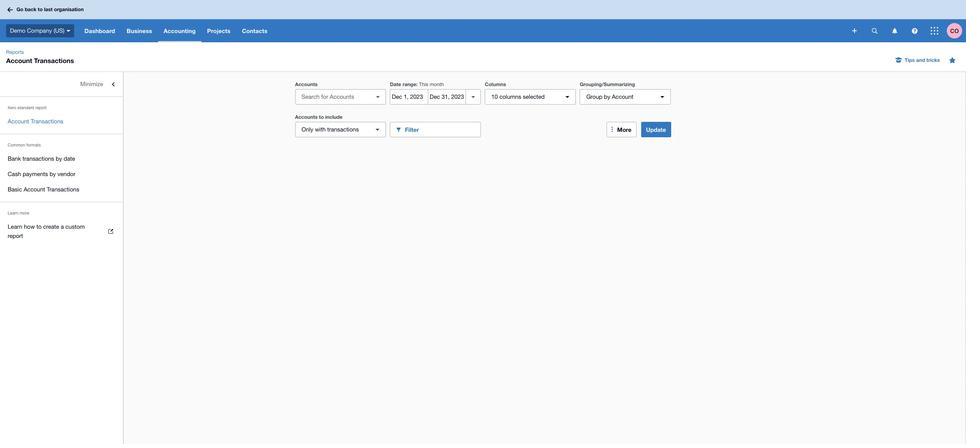 Task type: describe. For each thing, give the bounding box(es) containing it.
only
[[302, 126, 313, 133]]

grouping/summarizing
[[580, 81, 635, 87]]

update button
[[641, 122, 671, 137]]

cash
[[8, 171, 21, 177]]

cash payments by vendor link
[[0, 166, 123, 182]]

account down xero
[[8, 118, 29, 125]]

list of convenience dates image
[[466, 89, 481, 105]]

by for date
[[56, 155, 62, 162]]

group by account
[[586, 93, 633, 100]]

contacts button
[[236, 19, 273, 42]]

custom
[[65, 223, 85, 230]]

business button
[[121, 19, 158, 42]]

minimize
[[80, 81, 103, 87]]

selected
[[523, 93, 545, 100]]

create
[[43, 223, 59, 230]]

account inside popup button
[[612, 93, 633, 100]]

svg image left co
[[931, 27, 938, 35]]

learn more
[[8, 211, 29, 215]]

open image
[[370, 89, 386, 105]]

xero standard report
[[8, 105, 47, 110]]

dashboard link
[[79, 19, 121, 42]]

by for vendor
[[50, 171, 56, 177]]

basic account transactions
[[8, 186, 79, 193]]

xero
[[8, 105, 16, 110]]

to for go back to last organisation
[[38, 6, 43, 12]]

tips and tricks
[[905, 57, 940, 63]]

account transactions link
[[0, 114, 123, 129]]

accounts for accounts to include
[[295, 114, 318, 120]]

month
[[430, 81, 444, 87]]

demo
[[10, 27, 25, 34]]

Search for Accounts text field
[[295, 90, 372, 104]]

co button
[[947, 19, 966, 42]]

to for learn how to create a custom report
[[36, 223, 42, 230]]

more
[[617, 126, 631, 133]]

common formats
[[8, 143, 41, 147]]

cash payments by vendor
[[8, 171, 75, 177]]

demo company (us)
[[10, 27, 64, 34]]

demo company (us) button
[[0, 19, 79, 42]]

1 vertical spatial to
[[319, 114, 324, 120]]

reports account transactions
[[6, 49, 74, 65]]

10
[[491, 93, 498, 100]]

tips and tricks button
[[891, 54, 945, 66]]

basic account transactions link
[[0, 182, 123, 197]]

date
[[390, 81, 401, 87]]

accounts for accounts
[[295, 81, 318, 87]]

1 vertical spatial transactions
[[23, 155, 54, 162]]

back
[[25, 6, 36, 12]]

projects button
[[201, 19, 236, 42]]

columns
[[485, 81, 506, 87]]

basic
[[8, 186, 22, 193]]

columns
[[499, 93, 521, 100]]

bank transactions by date
[[8, 155, 75, 162]]

and
[[916, 57, 925, 63]]

bank transactions by date link
[[0, 151, 123, 166]]

transactions for basic account transactions
[[47, 186, 79, 193]]

more
[[20, 211, 29, 215]]

go
[[17, 6, 23, 12]]

only with transactions
[[302, 126, 359, 133]]



Task type: vqa. For each thing, say whether or not it's contained in the screenshot.
Tips and tricks "button"
yes



Task type: locate. For each thing, give the bounding box(es) containing it.
date
[[64, 155, 75, 162]]

go back to last organisation link
[[5, 3, 88, 16]]

1 vertical spatial learn
[[8, 223, 22, 230]]

projects
[[207, 27, 230, 34]]

accounts up only
[[295, 114, 318, 120]]

minimize button
[[0, 77, 123, 92]]

learn how to create a custom report link
[[0, 219, 123, 244]]

learn down 'learn more'
[[8, 223, 22, 230]]

learn
[[8, 211, 18, 215], [8, 223, 22, 230]]

account transactions
[[8, 118, 63, 125]]

last
[[44, 6, 53, 12]]

learn left more
[[8, 211, 18, 215]]

reports link
[[3, 48, 27, 56]]

2 vertical spatial transactions
[[47, 186, 79, 193]]

0 horizontal spatial transactions
[[23, 155, 54, 162]]

banner
[[0, 0, 966, 42]]

accounts up search for accounts text field
[[295, 81, 318, 87]]

2 vertical spatial to
[[36, 223, 42, 230]]

accounts to include
[[295, 114, 343, 120]]

banner containing co
[[0, 0, 966, 42]]

by inside the group by account popup button
[[604, 93, 610, 100]]

svg image
[[7, 7, 13, 12], [931, 27, 938, 35], [892, 28, 897, 34], [912, 28, 917, 34], [852, 28, 857, 33], [66, 30, 70, 32]]

svg image right svg image
[[892, 28, 897, 34]]

0 vertical spatial report
[[35, 105, 47, 110]]

contacts
[[242, 27, 267, 34]]

svg image left go in the left top of the page
[[7, 7, 13, 12]]

report
[[35, 105, 47, 110], [8, 233, 23, 239]]

to left include
[[319, 114, 324, 120]]

to inside learn how to create a custom report
[[36, 223, 42, 230]]

1 horizontal spatial report
[[35, 105, 47, 110]]

filter
[[405, 126, 419, 133]]

by inside bank transactions by date link
[[56, 155, 62, 162]]

report up account transactions
[[35, 105, 47, 110]]

1 vertical spatial by
[[56, 155, 62, 162]]

group
[[586, 93, 602, 100]]

report down 'learn more'
[[8, 233, 23, 239]]

update
[[646, 126, 666, 133]]

accounting
[[164, 27, 196, 34]]

organisation
[[54, 6, 84, 12]]

10 columns selected
[[491, 93, 545, 100]]

transactions
[[34, 57, 74, 65], [31, 118, 63, 125], [47, 186, 79, 193]]

(us)
[[54, 27, 64, 34]]

2 accounts from the top
[[295, 114, 318, 120]]

transactions for reports account transactions
[[34, 57, 74, 65]]

account
[[6, 57, 32, 65], [612, 93, 633, 100], [8, 118, 29, 125], [24, 186, 45, 193]]

range
[[403, 81, 416, 87]]

to
[[38, 6, 43, 12], [319, 114, 324, 120], [36, 223, 42, 230]]

transactions down the cash payments by vendor link
[[47, 186, 79, 193]]

0 vertical spatial accounts
[[295, 81, 318, 87]]

1 vertical spatial report
[[8, 233, 23, 239]]

1 horizontal spatial transactions
[[327, 126, 359, 133]]

tips
[[905, 57, 915, 63]]

company
[[27, 27, 52, 34]]

by left date
[[56, 155, 62, 162]]

learn how to create a custom report
[[8, 223, 85, 239]]

account inside reports account transactions
[[6, 57, 32, 65]]

account down payments
[[24, 186, 45, 193]]

remove from favorites image
[[945, 52, 960, 68]]

to inside "link"
[[38, 6, 43, 12]]

transactions inside popup button
[[327, 126, 359, 133]]

transactions down xero standard report
[[31, 118, 63, 125]]

svg image
[[872, 28, 877, 34]]

more button
[[606, 122, 636, 137]]

tricks
[[926, 57, 940, 63]]

svg image left svg image
[[852, 28, 857, 33]]

transactions up minimize "button"
[[34, 57, 74, 65]]

svg image up tips and tricks button
[[912, 28, 917, 34]]

accounting button
[[158, 19, 201, 42]]

:
[[416, 81, 418, 87]]

dashboard
[[84, 27, 115, 34]]

how
[[24, 223, 35, 230]]

learn for learn how to create a custom report
[[8, 223, 22, 230]]

1 vertical spatial accounts
[[295, 114, 318, 120]]

accounts
[[295, 81, 318, 87], [295, 114, 318, 120]]

vendor
[[57, 171, 75, 177]]

transactions down the formats
[[23, 155, 54, 162]]

0 vertical spatial by
[[604, 93, 610, 100]]

formats
[[26, 143, 41, 147]]

0 horizontal spatial report
[[8, 233, 23, 239]]

group by account button
[[580, 89, 671, 105]]

learn inside learn how to create a custom report
[[8, 223, 22, 230]]

report inside learn how to create a custom report
[[8, 233, 23, 239]]

transactions inside reports account transactions
[[34, 57, 74, 65]]

date range : this month
[[390, 81, 444, 87]]

by left vendor
[[50, 171, 56, 177]]

transactions
[[327, 126, 359, 133], [23, 155, 54, 162]]

to left last
[[38, 6, 43, 12]]

2 vertical spatial by
[[50, 171, 56, 177]]

to right how
[[36, 223, 42, 230]]

co
[[950, 27, 959, 34]]

filter button
[[390, 122, 481, 137]]

by down the grouping/summarizing
[[604, 93, 610, 100]]

0 vertical spatial transactions
[[34, 57, 74, 65]]

0 vertical spatial learn
[[8, 211, 18, 215]]

reports
[[6, 49, 24, 55]]

include
[[325, 114, 343, 120]]

1 accounts from the top
[[295, 81, 318, 87]]

common
[[8, 143, 25, 147]]

with
[[315, 126, 326, 133]]

0 vertical spatial to
[[38, 6, 43, 12]]

payments
[[23, 171, 48, 177]]

Select end date field
[[428, 90, 466, 104]]

bank
[[8, 155, 21, 162]]

None field
[[295, 89, 386, 105]]

standard
[[17, 105, 34, 110]]

svg image inside demo company (us) popup button
[[66, 30, 70, 32]]

go back to last organisation
[[17, 6, 84, 12]]

only with transactions button
[[295, 122, 386, 137]]

Select start date field
[[390, 90, 428, 104]]

1 vertical spatial transactions
[[31, 118, 63, 125]]

by inside the cash payments by vendor link
[[50, 171, 56, 177]]

0 vertical spatial transactions
[[327, 126, 359, 133]]

1 learn from the top
[[8, 211, 18, 215]]

a
[[61, 223, 64, 230]]

by
[[604, 93, 610, 100], [56, 155, 62, 162], [50, 171, 56, 177]]

2 learn from the top
[[8, 223, 22, 230]]

business
[[127, 27, 152, 34]]

learn for learn more
[[8, 211, 18, 215]]

svg image inside go back to last organisation "link"
[[7, 7, 13, 12]]

svg image right (us)
[[66, 30, 70, 32]]

transactions down include
[[327, 126, 359, 133]]

account down the grouping/summarizing
[[612, 93, 633, 100]]

this
[[419, 81, 428, 87]]

account down reports link on the left of page
[[6, 57, 32, 65]]



